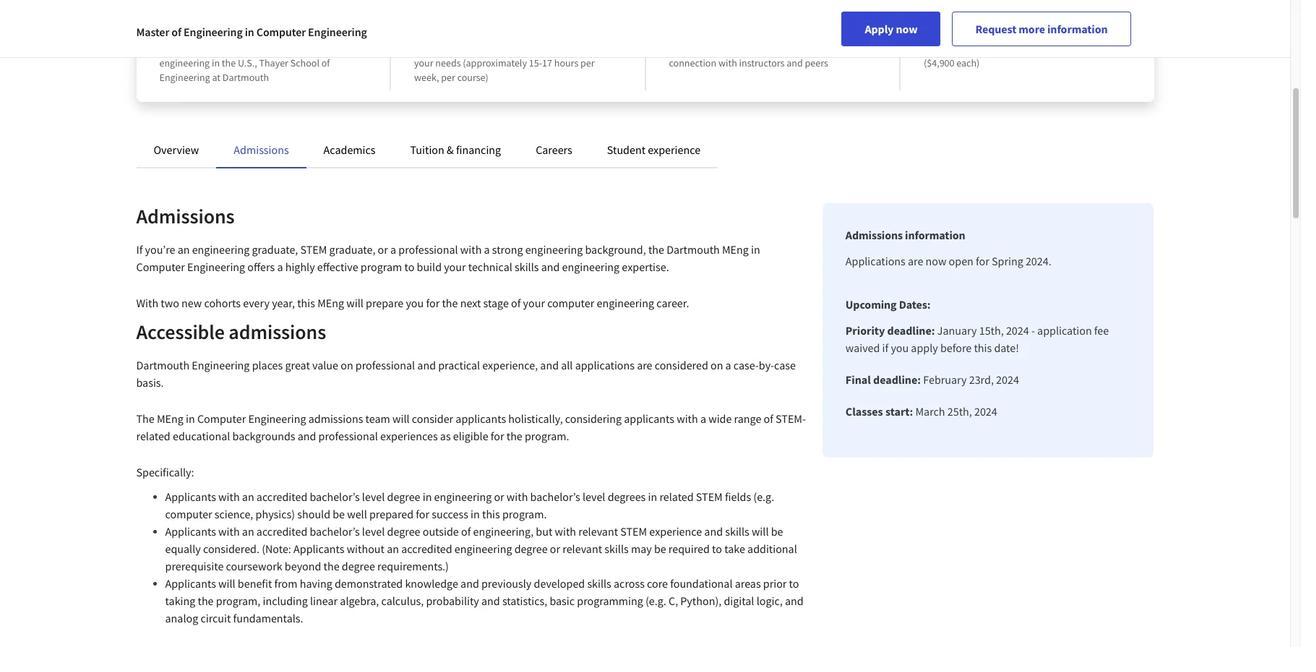 Task type: vqa. For each thing, say whether or not it's contained in the screenshot.
for inside applicants with an accredited bachelor's level degree in engineering or with bachelor's level degrees in related stem fields (e.g. computer science, physics) should be well prepared for success in this program. applicants with an accredited bachelor's level degree outside of engineering, but with relevant stem experience and skills will be equally considered. (note: applicants without an accredited engineering degree or relevant skills may be required to take additional prerequisite coursework beyond the degree requirements.) applicants will benefit from having demonstrated knowledge and previously developed skills across core foundational areas prior to taking the program, including linear algebra, calculus, probability and statistics, basic programming (e.g. c, python), digital logic, and analog circuit fundamentals.
yes



Task type: locate. For each thing, give the bounding box(es) containing it.
1 horizontal spatial information
[[1048, 22, 1108, 36]]

0 horizontal spatial related
[[136, 429, 170, 443]]

2 horizontal spatial this
[[974, 341, 992, 355]]

engineering inside earn an ivy league degree from one of the first professional schools of engineering in the u.s., thayer school of engineering at dartmouth
[[159, 71, 210, 84]]

eligible
[[453, 429, 489, 443]]

for up outside
[[416, 507, 430, 521]]

highly
[[285, 260, 315, 274]]

2 vertical spatial this
[[482, 507, 500, 521]]

effective
[[317, 260, 358, 274]]

2 horizontal spatial per
[[1064, 42, 1079, 55]]

engineering inside if you're an engineering graduate, stem graduate, or a professional with a strong engineering background, the dartmouth meng in computer engineering offers a highly effective program to build your technical skills and engineering expertise.
[[187, 260, 245, 274]]

term
[[1081, 42, 1101, 55]]

in inside $44,100 total cost pay only for courses you enroll in per term ($4,900 each)
[[1054, 42, 1062, 55]]

computer
[[548, 296, 595, 310], [165, 507, 212, 521]]

2024.
[[1026, 254, 1052, 268]]

apply now
[[865, 22, 918, 36]]

relevant
[[579, 524, 618, 539], [563, 542, 602, 556]]

1 horizontal spatial applicants
[[624, 411, 675, 426]]

benefit
[[238, 576, 272, 591]]

tuition & financing link
[[410, 142, 501, 157]]

core
[[647, 576, 668, 591]]

0 vertical spatial stem
[[300, 242, 327, 257]]

an up one
[[191, 22, 206, 40]]

2024 left -
[[1007, 323, 1030, 338]]

earn
[[159, 22, 188, 40]]

you inside january 15th, 2024 - application fee waived if you apply before this date!
[[891, 341, 909, 355]]

professional up the build
[[399, 242, 458, 257]]

are down admissions information
[[908, 254, 924, 268]]

course)
[[457, 71, 489, 84]]

0 vertical spatial (e.g.
[[754, 490, 775, 504]]

0 vertical spatial or
[[378, 242, 388, 257]]

engineering down background,
[[562, 260, 620, 274]]

0 vertical spatial dartmouth
[[223, 71, 269, 84]]

engineering down one
[[159, 56, 210, 69]]

required
[[669, 542, 710, 556]]

will
[[347, 296, 364, 310], [393, 411, 410, 426], [752, 524, 769, 539], [218, 576, 236, 591]]

backgrounds
[[233, 429, 295, 443]]

1 horizontal spatial meng
[[318, 296, 344, 310]]

professional up team
[[356, 358, 415, 372]]

2 vertical spatial to
[[789, 576, 799, 591]]

25th,
[[948, 404, 972, 419]]

educational
[[173, 429, 230, 443]]

0 vertical spatial per
[[1064, 42, 1079, 55]]

admissions down year,
[[229, 319, 326, 345]]

accredited up (note:
[[257, 524, 308, 539]]

build
[[417, 260, 442, 274]]

1 vertical spatial 2024
[[997, 372, 1020, 387]]

to
[[405, 260, 415, 274], [712, 542, 722, 556], [789, 576, 799, 591]]

at
[[212, 71, 221, 84]]

0 vertical spatial program
[[473, 42, 510, 55]]

applicants right considering
[[624, 411, 675, 426]]

and right technical
[[541, 260, 560, 274]]

of right the stage
[[511, 296, 521, 310]]

2 applicants from the left
[[624, 411, 675, 426]]

degree down without at left
[[342, 559, 375, 573]]

of down success in the bottom left of the page
[[461, 524, 471, 539]]

1 vertical spatial this
[[974, 341, 992, 355]]

of inside applicants with an accredited bachelor's level degree in engineering or with bachelor's level degrees in related stem fields (e.g. computer science, physics) should be well prepared for success in this program. applicants with an accredited bachelor's level degree outside of engineering, but with relevant stem experience and skills will be equally considered. (note: applicants without an accredited engineering degree or relevant skills may be required to take additional prerequisite coursework beyond the degree requirements.) applicants will benefit from having demonstrated knowledge and previously developed skills across core foundational areas prior to taking the program, including linear algebra, calculus, probability and statistics, basic programming (e.g. c, python), digital logic, and analog circuit fundamentals.
[[461, 524, 471, 539]]

experience up required
[[650, 524, 702, 539]]

1 horizontal spatial are
[[908, 254, 924, 268]]

student
[[607, 142, 646, 157]]

program up (approximately
[[473, 42, 510, 55]]

stem left fields
[[696, 490, 723, 504]]

academics link
[[324, 142, 376, 157]]

0 vertical spatial your
[[414, 56, 434, 69]]

0 vertical spatial to
[[405, 260, 415, 274]]

or down but
[[550, 542, 560, 556]]

0 vertical spatial meng
[[722, 242, 749, 257]]

program. up but
[[503, 507, 547, 521]]

lecture videos, hands-on projects, and connection with instructors and peers
[[669, 42, 832, 69]]

schools
[[301, 42, 333, 55]]

1 vertical spatial computer
[[136, 260, 185, 274]]

0 horizontal spatial program
[[361, 260, 402, 274]]

1 horizontal spatial be
[[654, 542, 667, 556]]

0 horizontal spatial information
[[905, 228, 966, 242]]

15-
[[529, 56, 542, 69]]

0 horizontal spatial dartmouth
[[136, 358, 190, 372]]

now inside button
[[896, 22, 918, 36]]

1 graduate, from the left
[[252, 242, 298, 257]]

foundational
[[671, 576, 733, 591]]

2 horizontal spatial dartmouth
[[667, 242, 720, 257]]

2 vertical spatial per
[[441, 71, 455, 84]]

professional inside 'dartmouth engineering places great value on professional and practical experience, and all applications are considered on a case-by-case basis.'
[[356, 358, 415, 372]]

1 vertical spatial your
[[444, 260, 466, 274]]

1 vertical spatial computer
[[165, 507, 212, 521]]

for up each)
[[962, 42, 974, 55]]

1 horizontal spatial related
[[660, 490, 694, 504]]

with right but
[[555, 524, 576, 539]]

student experience
[[607, 142, 701, 157]]

including
[[263, 594, 308, 608]]

for inside $44,100 total cost pay only for courses you enroll in per term ($4,900 each)
[[962, 42, 974, 55]]

($4,900
[[924, 56, 955, 69]]

knowledge
[[405, 576, 458, 591]]

this down 15th, on the right of the page
[[974, 341, 992, 355]]

a left wide
[[701, 411, 706, 426]]

the up having
[[324, 559, 340, 573]]

the down holistically,
[[507, 429, 523, 443]]

0 vertical spatial computer
[[548, 296, 595, 310]]

applicants
[[165, 490, 216, 504], [165, 524, 216, 539], [294, 542, 345, 556], [165, 576, 216, 591]]

final
[[846, 372, 871, 387]]

dates:
[[899, 297, 931, 312]]

of right one
[[202, 42, 210, 55]]

for inside "the meng in computer engineering admissions team will consider applicants holistically, considering applicants with a wide range of stem- related educational backgrounds and professional experiences as eligible for the program."
[[491, 429, 504, 443]]

1 horizontal spatial to
[[712, 542, 722, 556]]

0 vertical spatial information
[[1048, 22, 1108, 36]]

1 horizontal spatial you
[[891, 341, 909, 355]]

cohorts
[[204, 296, 241, 310]]

0 horizontal spatial you
[[406, 296, 424, 310]]

to inside if you're an engineering graduate, stem graduate, or a professional with a strong engineering background, the dartmouth meng in computer engineering offers a highly effective program to build your technical skills and engineering expertise.
[[405, 260, 415, 274]]

peers
[[805, 56, 829, 69]]

with inside if you're an engineering graduate, stem graduate, or a professional with a strong engineering background, the dartmouth meng in computer engineering offers a highly effective program to build your technical skills and engineering expertise.
[[461, 242, 482, 257]]

to left take
[[712, 542, 722, 556]]

professional up thayer
[[246, 42, 299, 55]]

2 vertical spatial dartmouth
[[136, 358, 190, 372]]

your right the stage
[[523, 296, 545, 310]]

deadline: for final
[[874, 372, 921, 387]]

0 horizontal spatial applicants
[[456, 411, 506, 426]]

program. inside applicants with an accredited bachelor's level degree in engineering or with bachelor's level degrees in related stem fields (e.g. computer science, physics) should be well prepared for success in this program. applicants with an accredited bachelor's level degree outside of engineering, but with relevant stem experience and skills will be equally considered. (note: applicants without an accredited engineering degree or relevant skills may be required to take additional prerequisite coursework beyond the degree requirements.) applicants will benefit from having demonstrated knowledge and previously developed skills across core foundational areas prior to taking the program, including linear algebra, calculus, probability and statistics, basic programming (e.g. c, python), digital logic, and analog circuit fundamentals.
[[503, 507, 547, 521]]

1 vertical spatial you
[[406, 296, 424, 310]]

program up prepare at the top left
[[361, 260, 402, 274]]

that
[[581, 42, 598, 55]]

financing
[[456, 142, 501, 157]]

2 horizontal spatial computer
[[257, 25, 306, 39]]

to right 'prior'
[[789, 576, 799, 591]]

upcoming
[[846, 297, 897, 312]]

0 vertical spatial program.
[[525, 429, 569, 443]]

computer up "equally"
[[165, 507, 212, 521]]

demonstrated
[[335, 576, 403, 591]]

of up from
[[172, 25, 181, 39]]

your right the build
[[444, 260, 466, 274]]

this up engineering,
[[482, 507, 500, 521]]

two
[[161, 296, 179, 310]]

classes
[[846, 404, 883, 419]]

strong
[[492, 242, 523, 257]]

engineering up success in the bottom left of the page
[[434, 490, 492, 504]]

this inside applicants with an accredited bachelor's level degree in engineering or with bachelor's level degrees in related stem fields (e.g. computer science, physics) should be well prepared for success in this program. applicants with an accredited bachelor's level degree outside of engineering, but with relevant stem experience and skills will be equally considered. (note: applicants without an accredited engineering degree or relevant skills may be required to take additional prerequisite coursework beyond the degree requirements.) applicants will benefit from having demonstrated knowledge and previously developed skills across core foundational areas prior to taking the program, including linear algebra, calculus, probability and statistics, basic programming (e.g. c, python), digital logic, and analog circuit fundamentals.
[[482, 507, 500, 521]]

(approximately
[[463, 56, 527, 69]]

applicants with an accredited bachelor's level degree in engineering or with bachelor's level degrees in related stem fields (e.g. computer science, physics) should be well prepared for success in this program. applicants with an accredited bachelor's level degree outside of engineering, but with relevant stem experience and skills will be equally considered. (note: applicants without an accredited engineering degree or relevant skills may be required to take additional prerequisite coursework beyond the degree requirements.) applicants will benefit from having demonstrated knowledge and previously developed skills across core foundational areas prior to taking the program, including linear algebra, calculus, probability and statistics, basic programming (e.g. c, python), digital logic, and analog circuit fundamentals.
[[165, 490, 804, 626]]

2 horizontal spatial or
[[550, 542, 560, 556]]

of inside "the meng in computer engineering admissions team will consider applicants holistically, considering applicants with a wide range of stem- related educational backgrounds and professional experiences as eligible for the program."
[[764, 411, 774, 426]]

a right offers
[[277, 260, 283, 274]]

degree down "prepared"
[[387, 524, 421, 539]]

thayer
[[259, 56, 289, 69]]

with left wide
[[677, 411, 698, 426]]

graduate, up offers
[[252, 242, 298, 257]]

complete the program on the schedule that suits your needs (approximately 15-17 hours per week, per course)
[[414, 42, 620, 84]]

overview
[[154, 142, 199, 157]]

stem inside if you're an engineering graduate, stem graduate, or a professional with a strong engineering background, the dartmouth meng in computer engineering offers a highly effective program to build your technical skills and engineering expertise.
[[300, 242, 327, 257]]

wide
[[709, 411, 732, 426]]

stem up highly
[[300, 242, 327, 257]]

1 vertical spatial are
[[637, 358, 653, 372]]

1 vertical spatial program.
[[503, 507, 547, 521]]

an down "science,"
[[242, 524, 254, 539]]

2 horizontal spatial stem
[[696, 490, 723, 504]]

0 horizontal spatial computer
[[136, 260, 185, 274]]

prior
[[764, 576, 787, 591]]

hours
[[554, 56, 579, 69]]

graduate,
[[252, 242, 298, 257], [329, 242, 376, 257]]

1 horizontal spatial program
[[473, 42, 510, 55]]

you inside $44,100 total cost pay only for courses you enroll in per term ($4,900 each)
[[1010, 42, 1026, 55]]

open
[[949, 254, 974, 268]]

in inside earn an ivy league degree from one of the first professional schools of engineering in the u.s., thayer school of engineering at dartmouth
[[212, 56, 220, 69]]

2 vertical spatial computer
[[197, 411, 246, 426]]

admissions
[[234, 142, 289, 157], [136, 203, 235, 229], [846, 228, 903, 242]]

and inside if you're an engineering graduate, stem graduate, or a professional with a strong engineering background, the dartmouth meng in computer engineering offers a highly effective program to build your technical skills and engineering expertise.
[[541, 260, 560, 274]]

1 vertical spatial accredited
[[257, 524, 308, 539]]

0 horizontal spatial meng
[[157, 411, 184, 426]]

in inside "the meng in computer engineering admissions team will consider applicants holistically, considering applicants with a wide range of stem- related educational backgrounds and professional experiences as eligible for the program."
[[186, 411, 195, 426]]

the inside "the meng in computer engineering admissions team will consider applicants holistically, considering applicants with a wide range of stem- related educational backgrounds and professional experiences as eligible for the program."
[[507, 429, 523, 443]]

1 vertical spatial meng
[[318, 296, 344, 310]]

0 horizontal spatial this
[[297, 296, 315, 310]]

0 vertical spatial you
[[1010, 42, 1026, 55]]

on inside complete the program on the schedule that suits your needs (approximately 15-17 hours per week, per course)
[[512, 42, 523, 55]]

be
[[333, 507, 345, 521], [771, 524, 784, 539], [654, 542, 667, 556]]

dartmouth down the u.s.,
[[223, 71, 269, 84]]

courses
[[976, 42, 1008, 55]]

you
[[1010, 42, 1026, 55], [406, 296, 424, 310], [891, 341, 909, 355]]

1 vertical spatial or
[[494, 490, 505, 504]]

1 horizontal spatial now
[[926, 254, 947, 268]]

tuition & financing
[[410, 142, 501, 157]]

professional down team
[[319, 429, 378, 443]]

with two new cohorts every year, this meng will prepare you for the next stage of your computer engineering career.
[[136, 296, 689, 310]]

program. inside "the meng in computer engineering admissions team will consider applicants holistically, considering applicants with a wide range of stem- related educational backgrounds and professional experiences as eligible for the program."
[[525, 429, 569, 443]]

0 vertical spatial deadline:
[[888, 323, 935, 338]]

1 vertical spatial relevant
[[563, 542, 602, 556]]

or up prepare at the top left
[[378, 242, 388, 257]]

-
[[1032, 323, 1035, 338]]

engineering,
[[473, 524, 534, 539]]

2 horizontal spatial meng
[[722, 242, 749, 257]]

and inside "the meng in computer engineering admissions team will consider applicants holistically, considering applicants with a wide range of stem- related educational backgrounds and professional experiences as eligible for the program."
[[298, 429, 316, 443]]

for right the open at the right of the page
[[976, 254, 990, 268]]

the
[[136, 411, 155, 426]]

for down the build
[[426, 296, 440, 310]]

each)
[[957, 56, 980, 69]]

information up applications are now open for spring 2024.
[[905, 228, 966, 242]]

1 vertical spatial admissions
[[309, 411, 363, 426]]

now left the open at the right of the page
[[926, 254, 947, 268]]

experience right student
[[648, 142, 701, 157]]

engineering up backgrounds on the left of the page
[[248, 411, 306, 426]]

2 vertical spatial you
[[891, 341, 909, 355]]

applicants up eligible
[[456, 411, 506, 426]]

and right backgrounds on the left of the page
[[298, 429, 316, 443]]

1 horizontal spatial computer
[[197, 411, 246, 426]]

engineering down one
[[159, 71, 210, 84]]

march
[[916, 404, 946, 419]]

1 vertical spatial deadline:
[[874, 372, 921, 387]]

hands-
[[735, 42, 764, 55]]

2 vertical spatial stem
[[621, 524, 647, 539]]

computer down you're
[[136, 260, 185, 274]]

basic
[[550, 594, 575, 608]]

your up week,
[[414, 56, 434, 69]]

a left case-
[[726, 358, 732, 372]]

engineering down accessible admissions on the left
[[192, 358, 250, 372]]

1 vertical spatial (e.g.
[[646, 594, 667, 608]]

1 vertical spatial related
[[660, 490, 694, 504]]

experiences
[[380, 429, 438, 443]]

you down cost
[[1010, 42, 1026, 55]]

take
[[725, 542, 745, 556]]

2 vertical spatial or
[[550, 542, 560, 556]]

areas
[[735, 576, 761, 591]]

0 horizontal spatial are
[[637, 358, 653, 372]]

0 vertical spatial 2024
[[1007, 323, 1030, 338]]

0 horizontal spatial now
[[896, 22, 918, 36]]

on up instructors
[[764, 42, 775, 55]]

engineering inside 'dartmouth engineering places great value on professional and practical experience, and all applications are considered on a case-by-case basis.'
[[192, 358, 250, 372]]

1 horizontal spatial this
[[482, 507, 500, 521]]

admissions left team
[[309, 411, 363, 426]]

related inside applicants with an accredited bachelor's level degree in engineering or with bachelor's level degrees in related stem fields (e.g. computer science, physics) should be well prepared for success in this program. applicants with an accredited bachelor's level degree outside of engineering, but with relevant stem experience and skills will be equally considered. (note: applicants without an accredited engineering degree or relevant skills may be required to take additional prerequisite coursework beyond the degree requirements.) applicants will benefit from having demonstrated knowledge and previously developed skills across core foundational areas prior to taking the program, including linear algebra, calculus, probability and statistics, basic programming (e.g. c, python), digital logic, and analog circuit fundamentals.
[[660, 490, 694, 504]]

engineering down engineering,
[[455, 542, 512, 556]]

or up engineering,
[[494, 490, 505, 504]]

the left "next"
[[442, 296, 458, 310]]

0 horizontal spatial computer
[[165, 507, 212, 521]]

accessible
[[136, 319, 225, 345]]

1 vertical spatial be
[[771, 524, 784, 539]]

you right the if
[[891, 341, 909, 355]]

may
[[631, 542, 652, 556]]

1 horizontal spatial graduate,
[[329, 242, 376, 257]]

2 vertical spatial 2024
[[975, 404, 998, 419]]

1 vertical spatial dartmouth
[[667, 242, 720, 257]]

1 horizontal spatial dartmouth
[[223, 71, 269, 84]]

in inside if you're an engineering graduate, stem graduate, or a professional with a strong engineering background, the dartmouth meng in computer engineering offers a highly effective program to build your technical skills and engineering expertise.
[[751, 242, 761, 257]]

a up technical
[[484, 242, 490, 257]]

enroll
[[1028, 42, 1052, 55]]

now right apply
[[896, 22, 918, 36]]

deadline: up start:
[[874, 372, 921, 387]]

consider
[[412, 411, 454, 426]]

0 horizontal spatial or
[[378, 242, 388, 257]]

stem up may
[[621, 524, 647, 539]]

0 vertical spatial this
[[297, 296, 315, 310]]

0 vertical spatial related
[[136, 429, 170, 443]]

0 vertical spatial be
[[333, 507, 345, 521]]

your inside complete the program on the schedule that suits your needs (approximately 15-17 hours per week, per course)
[[414, 56, 434, 69]]

week,
[[414, 71, 439, 84]]

2 vertical spatial meng
[[157, 411, 184, 426]]

priority
[[846, 323, 885, 338]]

0 horizontal spatial to
[[405, 260, 415, 274]]

degree inside earn an ivy league degree from one of the first professional schools of engineering in the u.s., thayer school of engineering at dartmouth
[[277, 22, 319, 40]]

priority deadline:
[[846, 323, 935, 338]]

an right you're
[[178, 242, 190, 257]]

program.
[[525, 429, 569, 443], [503, 507, 547, 521]]

prepare
[[366, 296, 404, 310]]

the up expertise.
[[649, 242, 665, 257]]

stem-
[[776, 411, 806, 426]]

fields
[[725, 490, 751, 504]]

computer inside if you're an engineering graduate, stem graduate, or a professional with a strong engineering background, the dartmouth meng in computer engineering offers a highly effective program to build your technical skills and engineering expertise.
[[136, 260, 185, 274]]

&
[[447, 142, 454, 157]]

engineering inside earn an ivy league degree from one of the first professional schools of engineering in the u.s., thayer school of engineering at dartmouth
[[159, 56, 210, 69]]

engineering up one
[[184, 25, 243, 39]]

professional inside "the meng in computer engineering admissions team will consider applicants holistically, considering applicants with a wide range of stem- related educational backgrounds and professional experiences as eligible for the program."
[[319, 429, 378, 443]]

1 horizontal spatial your
[[444, 260, 466, 274]]

holistically,
[[509, 411, 563, 426]]

will up program,
[[218, 576, 236, 591]]

with up engineering,
[[507, 490, 528, 504]]

related right degrees at bottom left
[[660, 490, 694, 504]]

of right range
[[764, 411, 774, 426]]

0 horizontal spatial stem
[[300, 242, 327, 257]]

2024 for final deadline: february 23rd, 2024
[[997, 372, 1020, 387]]

1 vertical spatial information
[[905, 228, 966, 242]]

final deadline: february 23rd, 2024
[[846, 372, 1020, 387]]

1 vertical spatial program
[[361, 260, 402, 274]]

to left the build
[[405, 260, 415, 274]]

an up "science,"
[[242, 490, 254, 504]]

engineering
[[159, 56, 210, 69], [192, 242, 250, 257], [525, 242, 583, 257], [562, 260, 620, 274], [597, 296, 655, 310], [434, 490, 492, 504], [455, 542, 512, 556]]



Task type: describe. For each thing, give the bounding box(es) containing it.
apply
[[911, 341, 938, 355]]

taking
[[165, 594, 195, 608]]

application
[[1038, 323, 1092, 338]]

computer inside "the meng in computer engineering admissions team will consider applicants holistically, considering applicants with a wide range of stem- related educational backgrounds and professional experiences as eligible for the program."
[[197, 411, 246, 426]]

bachelor's up 'should'
[[310, 490, 360, 504]]

fee
[[1095, 323, 1109, 338]]

skills inside if you're an engineering graduate, stem graduate, or a professional with a strong engineering background, the dartmouth meng in computer engineering offers a highly effective program to build your technical skills and engineering expertise.
[[515, 260, 539, 274]]

computer inside applicants with an accredited bachelor's level degree in engineering or with bachelor's level degrees in related stem fields (e.g. computer science, physics) should be well prepared for success in this program. applicants with an accredited bachelor's level degree outside of engineering, but with relevant stem experience and skills will be equally considered. (note: applicants without an accredited engineering degree or relevant skills may be required to take additional prerequisite coursework beyond the degree requirements.) applicants will benefit from having demonstrated knowledge and previously developed skills across core foundational areas prior to taking the program, including linear algebra, calculus, probability and statistics, basic programming (e.g. c, python), digital logic, and analog circuit fundamentals.
[[165, 507, 212, 521]]

the left first
[[212, 42, 226, 55]]

previously
[[482, 576, 532, 591]]

more
[[1019, 22, 1046, 36]]

master of engineering in computer engineering
[[136, 25, 367, 39]]

2 horizontal spatial be
[[771, 524, 784, 539]]

0 horizontal spatial per
[[441, 71, 455, 84]]

the down first
[[222, 56, 236, 69]]

on left case-
[[711, 358, 723, 372]]

master
[[136, 25, 169, 39]]

2024 for classes start: march 25th, 2024
[[975, 404, 998, 419]]

february
[[924, 372, 967, 387]]

2 graduate, from the left
[[329, 242, 376, 257]]

dartmouth inside 'dartmouth engineering places great value on professional and practical experience, and all applications are considered on a case-by-case basis.'
[[136, 358, 190, 372]]

degrees
[[608, 490, 646, 504]]

additional
[[748, 542, 797, 556]]

will left prepare at the top left
[[347, 296, 364, 310]]

of right schools
[[335, 42, 343, 55]]

considering
[[565, 411, 622, 426]]

team
[[366, 411, 390, 426]]

prerequisite
[[165, 559, 224, 573]]

program,
[[216, 594, 261, 608]]

1 vertical spatial stem
[[696, 490, 723, 504]]

one
[[184, 42, 200, 55]]

logic,
[[757, 594, 783, 608]]

and down projects,
[[787, 56, 803, 69]]

bachelor's down 'should'
[[310, 524, 360, 539]]

career.
[[657, 296, 689, 310]]

program inside complete the program on the schedule that suits your needs (approximately 15-17 hours per week, per course)
[[473, 42, 510, 55]]

projects,
[[777, 42, 814, 55]]

specifically:
[[136, 465, 197, 479]]

0 horizontal spatial (e.g.
[[646, 594, 667, 608]]

1 horizontal spatial per
[[581, 56, 595, 69]]

are inside 'dartmouth engineering places great value on professional and practical experience, and all applications are considered on a case-by-case basis.'
[[637, 358, 653, 372]]

on inside lecture videos, hands-on projects, and connection with instructors and peers
[[764, 42, 775, 55]]

meng inside if you're an engineering graduate, stem graduate, or a professional with a strong engineering background, the dartmouth meng in computer engineering offers a highly effective program to build your technical skills and engineering expertise.
[[722, 242, 749, 257]]

program inside if you're an engineering graduate, stem graduate, or a professional with a strong engineering background, the dartmouth meng in computer engineering offers a highly effective program to build your technical skills and engineering expertise.
[[361, 260, 402, 274]]

by-
[[759, 358, 775, 372]]

1 horizontal spatial or
[[494, 490, 505, 504]]

spring
[[992, 254, 1024, 268]]

professional inside earn an ivy league degree from one of the first professional schools of engineering in the u.s., thayer school of engineering at dartmouth
[[246, 42, 299, 55]]

a up prepare at the top left
[[391, 242, 396, 257]]

0 horizontal spatial be
[[333, 507, 345, 521]]

algebra,
[[340, 594, 379, 608]]

engineering right strong
[[525, 242, 583, 257]]

and left "all"
[[540, 358, 559, 372]]

your inside if you're an engineering graduate, stem graduate, or a professional with a strong engineering background, the dartmouth meng in computer engineering offers a highly effective program to build your technical skills and engineering expertise.
[[444, 260, 466, 274]]

the up needs
[[457, 42, 471, 55]]

related inside "the meng in computer engineering admissions team will consider applicants holistically, considering applicants with a wide range of stem- related educational backgrounds and professional experiences as eligible for the program."
[[136, 429, 170, 443]]

the inside if you're an engineering graduate, stem graduate, or a professional with a strong engineering background, the dartmouth meng in computer engineering offers a highly effective program to build your technical skills and engineering expertise.
[[649, 242, 665, 257]]

from
[[159, 42, 182, 55]]

an inside earn an ivy league degree from one of the first professional schools of engineering in the u.s., thayer school of engineering at dartmouth
[[191, 22, 206, 40]]

value
[[312, 358, 338, 372]]

and down previously
[[482, 594, 500, 608]]

equally
[[165, 542, 201, 556]]

ivy
[[209, 22, 227, 40]]

2 horizontal spatial to
[[789, 576, 799, 591]]

level up well
[[362, 490, 385, 504]]

connection
[[669, 56, 717, 69]]

classes start: march 25th, 2024
[[846, 404, 998, 419]]

and up probability on the bottom of page
[[461, 576, 479, 591]]

total
[[975, 22, 1004, 40]]

this inside january 15th, 2024 - application fee waived if you apply before this date!
[[974, 341, 992, 355]]

science,
[[215, 507, 253, 521]]

$44,100
[[924, 22, 972, 40]]

videos,
[[703, 42, 733, 55]]

lecture
[[669, 42, 701, 55]]

with up considered.
[[218, 524, 240, 539]]

0 vertical spatial admissions
[[229, 319, 326, 345]]

u.s.,
[[238, 56, 257, 69]]

complete
[[414, 42, 455, 55]]

information inside button
[[1048, 22, 1108, 36]]

offers
[[248, 260, 275, 274]]

python),
[[681, 594, 722, 608]]

applicants up the beyond
[[294, 542, 345, 556]]

technical
[[468, 260, 513, 274]]

should
[[297, 507, 331, 521]]

an up the requirements.)
[[387, 542, 399, 556]]

2 vertical spatial your
[[523, 296, 545, 310]]

having
[[300, 576, 332, 591]]

practical
[[438, 358, 480, 372]]

dartmouth engineering places great value on professional and practical experience, and all applications are considered on a case-by-case basis.
[[136, 358, 796, 390]]

league
[[230, 22, 274, 40]]

a inside 'dartmouth engineering places great value on professional and practical experience, and all applications are considered on a case-by-case basis.'
[[726, 358, 732, 372]]

from
[[274, 576, 298, 591]]

applicants down prerequisite on the bottom left
[[165, 576, 216, 591]]

engineering up offers
[[192, 242, 250, 257]]

waived
[[846, 341, 880, 355]]

level up without at left
[[362, 524, 385, 539]]

0 vertical spatial accredited
[[257, 490, 308, 504]]

background,
[[585, 242, 646, 257]]

digital
[[724, 594, 755, 608]]

with inside "the meng in computer engineering admissions team will consider applicants holistically, considering applicants with a wide range of stem- related educational backgrounds and professional experiences as eligible for the program."
[[677, 411, 698, 426]]

well
[[347, 507, 367, 521]]

1 horizontal spatial (e.g.
[[754, 490, 775, 504]]

range
[[734, 411, 762, 426]]

dartmouth inside if you're an engineering graduate, stem graduate, or a professional with a strong engineering background, the dartmouth meng in computer engineering offers a highly effective program to build your technical skills and engineering expertise.
[[667, 242, 720, 257]]

success
[[432, 507, 469, 521]]

a inside "the meng in computer engineering admissions team will consider applicants holistically, considering applicants with a wide range of stem- related educational backgrounds and professional experiences as eligible for the program."
[[701, 411, 706, 426]]

degree up "prepared"
[[387, 490, 421, 504]]

of down schools
[[322, 56, 330, 69]]

and up required
[[705, 524, 723, 539]]

with up "science,"
[[218, 490, 240, 504]]

an inside if you're an engineering graduate, stem graduate, or a professional with a strong engineering background, the dartmouth meng in computer engineering offers a highly effective program to build your technical skills and engineering expertise.
[[178, 242, 190, 257]]

apply
[[865, 22, 894, 36]]

for inside applicants with an accredited bachelor's level degree in engineering or with bachelor's level degrees in related stem fields (e.g. computer science, physics) should be well prepared for success in this program. applicants with an accredited bachelor's level degree outside of engineering, but with relevant stem experience and skills will be equally considered. (note: applicants without an accredited engineering degree or relevant skills may be required to take additional prerequisite coursework beyond the degree requirements.) applicants will benefit from having demonstrated knowledge and previously developed skills across core foundational areas prior to taking the program, including linear algebra, calculus, probability and statistics, basic programming (e.g. c, python), digital logic, and analog circuit fundamentals.
[[416, 507, 430, 521]]

with inside lecture videos, hands-on projects, and connection with instructors and peers
[[719, 56, 737, 69]]

the up circuit
[[198, 594, 214, 608]]

considered
[[655, 358, 709, 372]]

2 vertical spatial be
[[654, 542, 667, 556]]

calculus,
[[381, 594, 424, 608]]

skills up take
[[726, 524, 750, 539]]

engineering down expertise.
[[597, 296, 655, 310]]

beyond
[[285, 559, 321, 573]]

deadline: for priority
[[888, 323, 935, 338]]

dartmouth inside earn an ivy league degree from one of the first professional schools of engineering in the u.s., thayer school of engineering at dartmouth
[[223, 71, 269, 84]]

considered.
[[203, 542, 260, 556]]

applicants up "equally"
[[165, 524, 216, 539]]

admissions inside "the meng in computer engineering admissions team will consider applicants holistically, considering applicants with a wide range of stem- related educational backgrounds and professional experiences as eligible for the program."
[[309, 411, 363, 426]]

1 vertical spatial now
[[926, 254, 947, 268]]

bachelor's up but
[[530, 490, 580, 504]]

and right logic, on the right of the page
[[785, 594, 804, 608]]

only
[[941, 42, 960, 55]]

request more information
[[976, 22, 1108, 36]]

1 horizontal spatial computer
[[548, 296, 595, 310]]

skills up programming
[[587, 576, 612, 591]]

0 vertical spatial computer
[[257, 25, 306, 39]]

but
[[536, 524, 553, 539]]

experience inside applicants with an accredited bachelor's level degree in engineering or with bachelor's level degrees in related stem fields (e.g. computer science, physics) should be well prepared for success in this program. applicants with an accredited bachelor's level degree outside of engineering, but with relevant stem experience and skills will be equally considered. (note: applicants without an accredited engineering degree or relevant skills may be required to take additional prerequisite coursework beyond the degree requirements.) applicants will benefit from having demonstrated knowledge and previously developed skills across core foundational areas prior to taking the program, including linear algebra, calculus, probability and statistics, basic programming (e.g. c, python), digital logic, and analog circuit fundamentals.
[[650, 524, 702, 539]]

the up the 15-
[[525, 42, 539, 55]]

student experience link
[[607, 142, 701, 157]]

c,
[[669, 594, 678, 608]]

0 vertical spatial experience
[[648, 142, 701, 157]]

and left practical
[[417, 358, 436, 372]]

engineering up schools
[[308, 25, 367, 39]]

will up the additional
[[752, 524, 769, 539]]

apply now button
[[842, 12, 941, 46]]

level left degrees at bottom left
[[583, 490, 606, 504]]

skills left may
[[605, 542, 629, 556]]

stage
[[483, 296, 509, 310]]

and up peers at the top right of the page
[[816, 42, 832, 55]]

expertise.
[[622, 260, 669, 274]]

17
[[542, 56, 552, 69]]

2 vertical spatial accredited
[[401, 542, 452, 556]]

0 vertical spatial relevant
[[579, 524, 618, 539]]

places
[[252, 358, 283, 372]]

23rd,
[[970, 372, 994, 387]]

applicants down specifically:
[[165, 490, 216, 504]]

engineering inside "the meng in computer engineering admissions team will consider applicants holistically, considering applicants with a wide range of stem- related educational backgrounds and professional experiences as eligible for the program."
[[248, 411, 306, 426]]

school
[[291, 56, 320, 69]]

applications are now open for spring 2024.
[[846, 254, 1052, 268]]

analog
[[165, 611, 198, 626]]

degree down but
[[515, 542, 548, 556]]

across
[[614, 576, 645, 591]]

per inside $44,100 total cost pay only for courses you enroll in per term ($4,900 each)
[[1064, 42, 1079, 55]]

before
[[941, 341, 972, 355]]

meng inside "the meng in computer engineering admissions team will consider applicants holistically, considering applicants with a wide range of stem- related educational backgrounds and professional experiences as eligible for the program."
[[157, 411, 184, 426]]

professional inside if you're an engineering graduate, stem graduate, or a professional with a strong engineering background, the dartmouth meng in computer engineering offers a highly effective program to build your technical skills and engineering expertise.
[[399, 242, 458, 257]]

15th,
[[980, 323, 1004, 338]]

will inside "the meng in computer engineering admissions team will consider applicants holistically, considering applicants with a wide range of stem- related educational backgrounds and professional experiences as eligible for the program."
[[393, 411, 410, 426]]

date!
[[995, 341, 1020, 355]]

on right value
[[341, 358, 353, 372]]

1 applicants from the left
[[456, 411, 506, 426]]

2024 inside january 15th, 2024 - application fee waived if you apply before this date!
[[1007, 323, 1030, 338]]

experience,
[[483, 358, 538, 372]]

academics
[[324, 142, 376, 157]]

or inside if you're an engineering graduate, stem graduate, or a professional with a strong engineering background, the dartmouth meng in computer engineering offers a highly effective program to build your technical skills and engineering expertise.
[[378, 242, 388, 257]]

programming
[[577, 594, 643, 608]]

1 vertical spatial to
[[712, 542, 722, 556]]

0 vertical spatial are
[[908, 254, 924, 268]]



